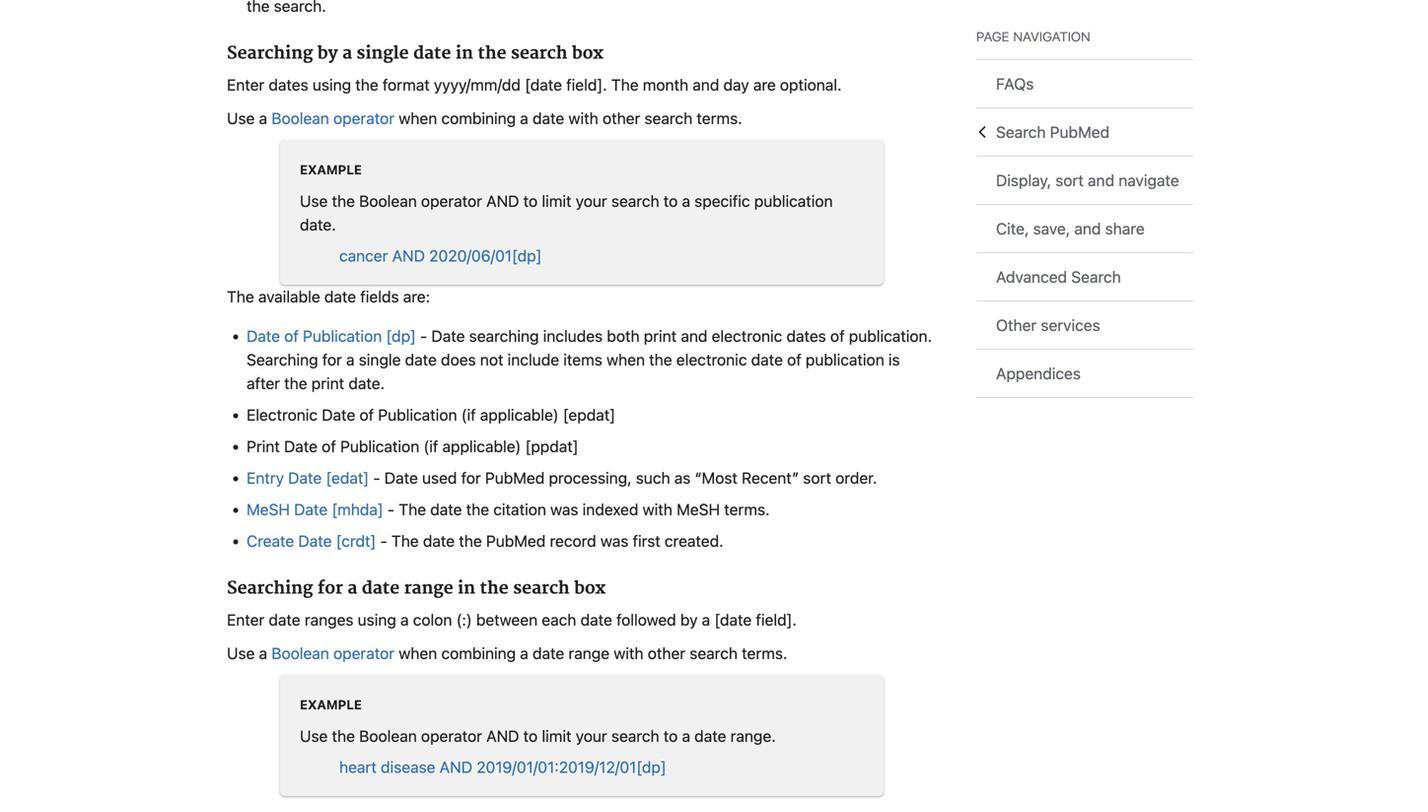 Task type: vqa. For each thing, say whether or not it's contained in the screenshot.


Task type: describe. For each thing, give the bounding box(es) containing it.
enter dates using the format yyyy/mm/dd [date field]. the month and day are optional.
[[227, 76, 842, 94]]

order.
[[836, 469, 877, 488]]

date down 'available'
[[247, 327, 280, 346]]

entry
[[247, 469, 284, 488]]

enter date ranges using a colon (:) between each date followed by a [date field].
[[227, 611, 797, 630]]

in for date
[[456, 43, 473, 64]]

the up heart
[[332, 728, 355, 746]]

followed
[[616, 611, 676, 630]]

not
[[480, 351, 504, 370]]

the up between
[[480, 579, 509, 600]]

after
[[247, 374, 280, 393]]

combining for when combining        a date range with other search terms.
[[441, 645, 516, 664]]

to up the 2020/06/01[dp]
[[523, 192, 538, 211]]

and inside use the boolean operator and to limit your search to a specific publication date.
[[486, 192, 519, 211]]

advanced search
[[996, 268, 1121, 287]]

faqs
[[996, 74, 1034, 93]]

publication for electronic
[[378, 406, 457, 425]]

a inside use the boolean operator and to limit your search to a specific publication date.
[[682, 192, 690, 211]]

0 vertical spatial electronic
[[712, 327, 782, 346]]

0 horizontal spatial field].
[[566, 76, 607, 94]]

are
[[753, 76, 776, 94]]

display, sort and navigate
[[996, 171, 1179, 190]]

[edat]
[[326, 469, 369, 488]]

the inside use the boolean operator and to limit your search to a specific publication date.
[[332, 192, 355, 211]]

combining for when combining a        date with other search terms.
[[441, 109, 516, 128]]

applicable) for [ppdat]
[[442, 438, 521, 456]]

date for mesh
[[294, 501, 328, 519]]

[dp]
[[386, 327, 416, 346]]

0 vertical spatial single
[[357, 43, 409, 64]]

used
[[422, 469, 457, 488]]

boolean for use the boolean operator and to limit your search to a specific publication date.
[[359, 192, 417, 211]]

heart disease and 2019/01/01:2019/12/01[dp]
[[339, 759, 666, 777]]

use for use a boolean operator when combining        a date range with other search terms.
[[227, 645, 255, 664]]

other services
[[996, 316, 1100, 335]]

1 horizontal spatial field].
[[756, 611, 797, 630]]

the left month at left top
[[611, 76, 639, 94]]

searching inside - date searching includes both print and electronic dates         of publication. searching for a single date does not include items when the         electronic date of publication is after the print date.
[[247, 351, 318, 370]]

search up range.
[[690, 645, 738, 664]]

search up each at the bottom left of page
[[513, 579, 570, 600]]

heart disease and 2019/01/01:2019/12/01[dp] link
[[300, 759, 864, 777]]

cancer        and 2020/06/01[dp] link
[[300, 247, 864, 265]]

search pubmed
[[996, 123, 1110, 142]]

and left day at the right
[[693, 76, 719, 94]]

optional.
[[780, 76, 842, 94]]

terms. for mesh
[[724, 501, 770, 519]]

page navigation
[[976, 26, 1091, 45]]

items
[[563, 351, 602, 370]]

the available date fields are:
[[227, 288, 430, 306]]

1 horizontal spatial print
[[644, 327, 677, 346]]

1 mesh from the left
[[247, 501, 290, 519]]

applicable) for [epdat]
[[480, 406, 559, 425]]

operator for use a boolean operator when combining a        date with other search terms.
[[333, 109, 395, 128]]

are:
[[403, 288, 430, 306]]

date of publication [dp]
[[247, 327, 416, 346]]

use a boolean operator when combining        a date range with other search terms.
[[227, 645, 788, 664]]

publication inside - date searching includes both print and electronic dates         of publication. searching for a single date does not include items when the         electronic date of publication is after the print date.
[[806, 351, 884, 370]]

2 vertical spatial with
[[614, 645, 644, 664]]

use the boolean operator and to limit your search to a date range.
[[300, 728, 776, 746]]

0 horizontal spatial [date
[[525, 76, 562, 94]]

and up are:
[[392, 247, 425, 265]]

1 vertical spatial with
[[643, 501, 673, 519]]

to left specific
[[664, 192, 678, 211]]

0 horizontal spatial dates
[[269, 76, 308, 94]]

0 horizontal spatial by
[[317, 43, 338, 64]]

citation
[[493, 501, 546, 519]]

date. inside use the boolean operator and to limit your search to a specific publication date.
[[300, 216, 336, 234]]

page
[[976, 26, 1009, 45]]

1 vertical spatial using
[[358, 611, 396, 630]]

created.
[[665, 532, 724, 551]]

cite,
[[996, 219, 1029, 238]]

format
[[383, 76, 430, 94]]

disease
[[381, 759, 435, 777]]

entry date [edat] link
[[247, 469, 369, 488]]

processing,
[[549, 469, 632, 488]]

mesh date [mhda] - the date the citation was indexed with mesh terms.
[[247, 501, 770, 519]]

operator for use the boolean operator and to limit your search to a date range.
[[421, 728, 482, 746]]

1 vertical spatial sort
[[803, 469, 831, 488]]

cite, save, and share
[[996, 219, 1145, 238]]

0 vertical spatial publication
[[303, 327, 382, 346]]

pubmed for - the date the pubmed record was first created.
[[486, 532, 546, 551]]

and up heart disease and 2019/01/01:2019/12/01[dp]
[[486, 728, 519, 746]]

publication inside use the boolean operator and to limit your search to a specific publication date.
[[754, 192, 833, 211]]

boolean for use a boolean operator when combining        a date range with other search terms.
[[272, 645, 329, 664]]

0 vertical spatial with
[[569, 109, 598, 128]]

date down the 'print date of publication (if applicable) [ppdat]' on the bottom left of the page
[[384, 469, 418, 488]]

the left 'format'
[[355, 76, 378, 94]]

advanced search link
[[976, 253, 1193, 301]]

the down used
[[399, 501, 426, 519]]

0 horizontal spatial print
[[311, 374, 344, 393]]

0 vertical spatial search
[[996, 123, 1046, 142]]

1 horizontal spatial other
[[648, 645, 686, 664]]

the right after
[[284, 374, 307, 393]]

enter for enter dates using the format yyyy/mm/dd [date field]. the month and day are optional.
[[227, 76, 265, 94]]

the up searching for a date range in the search box
[[391, 532, 419, 551]]

search pubmed link
[[976, 108, 1193, 156]]

search up the enter dates using the format yyyy/mm/dd [date field]. the month and day are optional.
[[511, 43, 568, 64]]

- for [mhda]
[[388, 501, 395, 519]]

does
[[441, 351, 476, 370]]

indexed
[[583, 501, 639, 519]]

print date of publication (if applicable) [ppdat]
[[247, 438, 579, 456]]

both
[[607, 327, 640, 346]]

use for use a boolean operator when combining a        date with other search terms.
[[227, 109, 255, 128]]

2020/06/01[dp]
[[429, 247, 542, 265]]

cancer
[[339, 247, 388, 265]]

publication for print
[[340, 438, 419, 456]]

- date searching includes both print and electronic dates         of publication. searching for a single date does not include items when the         electronic date of publication is after the print date.
[[247, 327, 932, 393]]

includes
[[543, 327, 603, 346]]

to up heart disease and 2019/01/01:2019/12/01[dp]
[[523, 728, 538, 746]]

share
[[1105, 219, 1145, 238]]

first
[[633, 532, 661, 551]]

0 horizontal spatial was
[[550, 501, 578, 519]]

specific
[[695, 192, 750, 211]]

date for -
[[431, 327, 465, 346]]

between
[[476, 611, 538, 630]]

each
[[542, 611, 576, 630]]

use a boolean operator when combining a        date with other search terms.
[[227, 109, 742, 128]]

use for use the boolean operator and to limit your search to a specific publication date.
[[300, 192, 328, 211]]

create date [crdt] - the date the pubmed record was first created.
[[247, 532, 724, 551]]

such
[[636, 469, 670, 488]]

limit for and
[[542, 728, 572, 746]]

range.
[[731, 728, 776, 746]]

navigation
[[1013, 26, 1091, 45]]

day
[[724, 76, 749, 94]]

use for use the boolean operator and to limit your search to a date range.
[[300, 728, 328, 746]]

include
[[508, 351, 559, 370]]

yyyy/mm/dd
[[434, 76, 521, 94]]

publication.
[[849, 327, 932, 346]]

search inside use the boolean operator and to limit your search to a specific publication date.
[[611, 192, 659, 211]]



Task type: locate. For each thing, give the bounding box(es) containing it.
using right the 'ranges'
[[358, 611, 396, 630]]

print
[[644, 327, 677, 346], [311, 374, 344, 393]]

electronic date of publication (if applicable) [epdat]
[[247, 406, 616, 425]]

[date right the yyyy/mm/dd
[[525, 76, 562, 94]]

was down entry date [edat] - date used for pubmed processing, such as "most recent" sort order.
[[550, 501, 578, 519]]

1 horizontal spatial was
[[601, 532, 629, 551]]

[date right followed
[[714, 611, 752, 630]]

1 vertical spatial [date
[[714, 611, 752, 630]]

1 vertical spatial when
[[607, 351, 645, 370]]

box up the enter dates using the format yyyy/mm/dd [date field]. the month and day are optional.
[[572, 43, 603, 64]]

your
[[576, 192, 607, 211], [576, 728, 607, 746]]

dates inside - date searching includes both print and electronic dates         of publication. searching for a single date does not include items when the         electronic date of publication is after the print date.
[[787, 327, 826, 346]]

using
[[313, 76, 351, 94], [358, 611, 396, 630]]

the down mesh date [mhda] - the date the citation was indexed with mesh terms.
[[459, 532, 482, 551]]

and inside 'cite, save, and share' link
[[1075, 219, 1101, 238]]

0 vertical spatial by
[[317, 43, 338, 64]]

your for cancer        and 2020/06/01[dp]
[[576, 192, 607, 211]]

single up 'format'
[[357, 43, 409, 64]]

0 vertical spatial combining
[[441, 109, 516, 128]]

faqs link
[[976, 60, 1193, 108]]

0 vertical spatial for
[[322, 351, 342, 370]]

[mhda]
[[332, 501, 383, 519]]

boolean operator link for when combining a        date with other search terms.
[[272, 109, 395, 128]]

- right [dp]
[[420, 327, 427, 346]]

0 vertical spatial terms.
[[697, 109, 742, 128]]

boolean inside use the boolean operator and to limit your search to a specific publication date.
[[359, 192, 417, 211]]

- inside - date searching includes both print and electronic dates         of publication. searching for a single date does not include items when the         electronic date of publication is after the print date.
[[420, 327, 427, 346]]

using left 'format'
[[313, 76, 351, 94]]

search down month at left top
[[645, 109, 693, 128]]

2 vertical spatial searching
[[227, 579, 313, 600]]

and right disease
[[440, 759, 473, 777]]

create
[[247, 532, 294, 551]]

boolean operator link down 'format'
[[272, 109, 395, 128]]

0 horizontal spatial sort
[[803, 469, 831, 488]]

search
[[511, 43, 568, 64], [645, 109, 693, 128], [611, 192, 659, 211], [513, 579, 570, 600], [690, 645, 738, 664], [611, 728, 659, 746]]

1 vertical spatial combining
[[441, 645, 516, 664]]

and right both
[[681, 327, 708, 346]]

2 vertical spatial for
[[317, 579, 343, 600]]

appendices link
[[976, 350, 1193, 397]]

0 vertical spatial was
[[550, 501, 578, 519]]

date for entry
[[288, 469, 322, 488]]

2 limit from the top
[[542, 728, 572, 746]]

1 vertical spatial enter
[[227, 611, 265, 630]]

- right [edat]
[[373, 469, 380, 488]]

box for searching for a date range in the search box
[[574, 579, 606, 600]]

record
[[550, 532, 596, 551]]

the up the yyyy/mm/dd
[[478, 43, 507, 64]]

0 vertical spatial using
[[313, 76, 351, 94]]

when for range
[[399, 645, 437, 664]]

1 vertical spatial limit
[[542, 728, 572, 746]]

terms. down day at the right
[[697, 109, 742, 128]]

is
[[889, 351, 900, 370]]

when inside - date searching includes both print and electronic dates         of publication. searching for a single date does not include items when the         electronic date of publication is after the print date.
[[607, 351, 645, 370]]

2 vertical spatial publication
[[340, 438, 419, 456]]

pubmed
[[1050, 123, 1110, 142], [485, 469, 545, 488], [486, 532, 546, 551]]

1 vertical spatial applicable)
[[442, 438, 521, 456]]

1 horizontal spatial [date
[[714, 611, 752, 630]]

date up create date [crdt] link at the bottom of the page
[[294, 501, 328, 519]]

services
[[1041, 316, 1100, 335]]

boolean for use the boolean operator and to limit your search to a date range.
[[359, 728, 417, 746]]

1 limit from the top
[[542, 192, 572, 211]]

use the boolean operator and to limit your search to a specific publication date.
[[300, 192, 833, 234]]

1 vertical spatial pubmed
[[485, 469, 545, 488]]

the
[[611, 76, 639, 94], [227, 288, 254, 306], [399, 501, 426, 519], [391, 532, 419, 551]]

1 horizontal spatial date.
[[349, 374, 385, 393]]

1 vertical spatial single
[[359, 351, 401, 370]]

ranges
[[305, 611, 354, 630]]

single down [dp]
[[359, 351, 401, 370]]

2 boolean operator link from the top
[[272, 645, 395, 664]]

in for range
[[458, 579, 475, 600]]

[ppdat]
[[525, 438, 579, 456]]

(if down the electronic date of publication (if applicable) [epdat]
[[424, 438, 438, 456]]

boolean for use a boolean operator when combining a        date with other search terms.
[[272, 109, 329, 128]]

date. down date of publication [dp] link
[[349, 374, 385, 393]]

recent"
[[742, 469, 799, 488]]

0 horizontal spatial date.
[[300, 216, 336, 234]]

1 horizontal spatial using
[[358, 611, 396, 630]]

1 vertical spatial for
[[461, 469, 481, 488]]

combining down (:)
[[441, 645, 516, 664]]

display,
[[996, 171, 1051, 190]]

1 enter from the top
[[227, 76, 265, 94]]

limit for 2020/06/01[dp]
[[542, 192, 572, 211]]

the right items
[[649, 351, 672, 370]]

enter for enter date ranges using a colon (:) between each date followed by a [date field].
[[227, 611, 265, 630]]

- for [edat]
[[373, 469, 380, 488]]

when down both
[[607, 351, 645, 370]]

create date [crdt] link
[[247, 532, 376, 551]]

the up cancer
[[332, 192, 355, 211]]

"most
[[695, 469, 738, 488]]

your inside use the boolean operator and to limit your search to a specific publication date.
[[576, 192, 607, 211]]

boolean operator link
[[272, 109, 395, 128], [272, 645, 395, 664]]

1 vertical spatial boolean operator link
[[272, 645, 395, 664]]

1 horizontal spatial by
[[680, 611, 698, 630]]

0 vertical spatial field].
[[566, 76, 607, 94]]

search up 'heart disease and 2019/01/01:2019/12/01[dp]' link
[[611, 728, 659, 746]]

0 horizontal spatial range
[[404, 579, 453, 600]]

use inside use the boolean operator and to limit your search to a specific publication date.
[[300, 192, 328, 211]]

box up each at the bottom left of page
[[574, 579, 606, 600]]

0 vertical spatial enter
[[227, 76, 265, 94]]

boolean
[[272, 109, 329, 128], [359, 192, 417, 211], [272, 645, 329, 664], [359, 728, 417, 746]]

1 combining from the top
[[441, 109, 516, 128]]

[date
[[525, 76, 562, 94], [714, 611, 752, 630]]

[epdat]
[[563, 406, 616, 425]]

1 vertical spatial field].
[[756, 611, 797, 630]]

mesh up create on the bottom left of the page
[[247, 501, 290, 519]]

enter
[[227, 76, 265, 94], [227, 611, 265, 630]]

0 vertical spatial print
[[644, 327, 677, 346]]

date up the entry date [edat] link
[[284, 438, 318, 456]]

1 horizontal spatial search
[[1071, 268, 1121, 287]]

with down the enter dates using the format yyyy/mm/dd [date field]. the month and day are optional.
[[569, 109, 598, 128]]

terms. for search
[[742, 645, 788, 664]]

0 vertical spatial sort
[[1056, 171, 1084, 190]]

box
[[572, 43, 603, 64], [574, 579, 606, 600]]

publication down the available date fields are:
[[303, 327, 382, 346]]

pubmed for - date used for pubmed processing, such as "most recent" sort order.
[[485, 469, 545, 488]]

1 vertical spatial dates
[[787, 327, 826, 346]]

1 vertical spatial date.
[[349, 374, 385, 393]]

in up the yyyy/mm/dd
[[456, 43, 473, 64]]

2 mesh from the left
[[677, 501, 720, 519]]

publication right specific
[[754, 192, 833, 211]]

publication left is
[[806, 351, 884, 370]]

mesh date [mhda] link
[[247, 501, 383, 519]]

for down date of publication [dp] link
[[322, 351, 342, 370]]

0 vertical spatial limit
[[542, 192, 572, 211]]

search up other services link
[[1071, 268, 1121, 287]]

0 horizontal spatial using
[[313, 76, 351, 94]]

heart
[[339, 759, 377, 777]]

applicable) up [ppdat]
[[480, 406, 559, 425]]

and left navigate
[[1088, 171, 1115, 190]]

other down the enter dates using the format yyyy/mm/dd [date field]. the month and day are optional.
[[603, 109, 640, 128]]

searching by a single date in the search box
[[227, 43, 603, 64]]

operator down the 'ranges'
[[333, 645, 395, 664]]

other services link
[[976, 302, 1193, 349]]

print down date of publication [dp] link
[[311, 374, 344, 393]]

in up (:)
[[458, 579, 475, 600]]

available
[[258, 288, 320, 306]]

searching for by
[[227, 43, 313, 64]]

was down indexed
[[601, 532, 629, 551]]

limit up 2019/01/01:2019/12/01[dp]
[[542, 728, 572, 746]]

combining
[[441, 109, 516, 128], [441, 645, 516, 664]]

month
[[643, 76, 689, 94]]

operator inside use the boolean operator and to limit your search to a specific publication date.
[[421, 192, 482, 211]]

date. up the available date fields are:
[[300, 216, 336, 234]]

other down followed
[[648, 645, 686, 664]]

1 vertical spatial range
[[569, 645, 610, 664]]

0 horizontal spatial search
[[996, 123, 1046, 142]]

by
[[317, 43, 338, 64], [680, 611, 698, 630]]

print
[[247, 438, 280, 456]]

1 horizontal spatial range
[[569, 645, 610, 664]]

to left range.
[[664, 728, 678, 746]]

advanced
[[996, 268, 1067, 287]]

1 vertical spatial publication
[[378, 406, 457, 425]]

0 vertical spatial dates
[[269, 76, 308, 94]]

publication
[[303, 327, 382, 346], [378, 406, 457, 425], [340, 438, 419, 456]]

0 vertical spatial when
[[399, 109, 437, 128]]

(if for [ppdat]
[[424, 438, 438, 456]]

with
[[569, 109, 598, 128], [643, 501, 673, 519], [614, 645, 644, 664]]

(if for [epdat]
[[461, 406, 476, 425]]

of
[[284, 327, 299, 346], [830, 327, 845, 346], [787, 351, 802, 370], [360, 406, 374, 425], [322, 438, 336, 456]]

1 your from the top
[[576, 192, 607, 211]]

1 vertical spatial by
[[680, 611, 698, 630]]

1 vertical spatial electronic
[[676, 351, 747, 370]]

appendices
[[996, 364, 1081, 383]]

0 vertical spatial publication
[[754, 192, 833, 211]]

limit up cancer        and 2020/06/01[dp] link
[[542, 192, 572, 211]]

date up mesh date [mhda] link
[[288, 469, 322, 488]]

publication up [edat]
[[340, 438, 419, 456]]

0 vertical spatial other
[[603, 109, 640, 128]]

and inside - date searching includes both print and electronic dates         of publication. searching for a single date does not include items when the         electronic date of publication is after the print date.
[[681, 327, 708, 346]]

as
[[674, 469, 691, 488]]

combining down the yyyy/mm/dd
[[441, 109, 516, 128]]

1 vertical spatial searching
[[247, 351, 318, 370]]

colon
[[413, 611, 452, 630]]

entry date [edat] - date used for pubmed processing, such as "most recent" sort order.
[[247, 469, 877, 488]]

publication
[[754, 192, 833, 211], [806, 351, 884, 370]]

(if down does
[[461, 406, 476, 425]]

operator for use a boolean operator when combining        a date range with other search terms.
[[333, 645, 395, 664]]

date for print
[[284, 438, 318, 456]]

searching for a date range in the search box
[[227, 579, 606, 600]]

0 vertical spatial pubmed
[[1050, 123, 1110, 142]]

and right the save,
[[1075, 219, 1101, 238]]

pubmed down citation
[[486, 532, 546, 551]]

2 vertical spatial pubmed
[[486, 532, 546, 551]]

- right "[mhda]"
[[388, 501, 395, 519]]

0 horizontal spatial mesh
[[247, 501, 290, 519]]

2 vertical spatial terms.
[[742, 645, 788, 664]]

save,
[[1033, 219, 1070, 238]]

2 combining from the top
[[441, 645, 516, 664]]

1 vertical spatial was
[[601, 532, 629, 551]]

1 horizontal spatial mesh
[[677, 501, 720, 519]]

display, sort and navigate link
[[976, 157, 1193, 204]]

pubmed up display, sort and navigate link
[[1050, 123, 1110, 142]]

cite, save, and share link
[[976, 205, 1193, 253]]

limit inside use the boolean operator and to limit your search to a specific publication date.
[[542, 192, 572, 211]]

[crdt]
[[336, 532, 376, 551]]

for inside - date searching includes both print and electronic dates         of publication. searching for a single date does not include items when the         electronic date of publication is after the print date.
[[322, 351, 342, 370]]

date up does
[[431, 327, 465, 346]]

box for searching by a single date in the search box
[[572, 43, 603, 64]]

1 horizontal spatial (if
[[461, 406, 476, 425]]

with down the such
[[643, 501, 673, 519]]

and inside display, sort and navigate link
[[1088, 171, 1115, 190]]

in
[[456, 43, 473, 64], [458, 579, 475, 600]]

sort left order.
[[803, 469, 831, 488]]

with down followed
[[614, 645, 644, 664]]

range up colon
[[404, 579, 453, 600]]

electronic
[[247, 406, 318, 425]]

searching
[[469, 327, 539, 346]]

cancer        and 2020/06/01[dp]
[[339, 247, 542, 265]]

2 your from the top
[[576, 728, 607, 746]]

search up display,
[[996, 123, 1046, 142]]

for right used
[[461, 469, 481, 488]]

other
[[996, 316, 1037, 335]]

operator up disease
[[421, 728, 482, 746]]

mesh
[[247, 501, 290, 519], [677, 501, 720, 519]]

boolean operator link for when combining        a date range with other search terms.
[[272, 645, 395, 664]]

0 vertical spatial in
[[456, 43, 473, 64]]

date inside - date searching includes both print and electronic dates         of publication. searching for a single date does not include items when the         electronic date of publication is after the print date.
[[431, 327, 465, 346]]

the up create date [crdt] - the date the pubmed record was first created.
[[466, 501, 489, 519]]

date. inside - date searching includes both print and electronic dates         of publication. searching for a single date does not include items when the         electronic date of publication is after the print date.
[[349, 374, 385, 393]]

1 horizontal spatial sort
[[1056, 171, 1084, 190]]

applicable) up used
[[442, 438, 521, 456]]

date of publication [dp] link
[[247, 327, 416, 346]]

operator down 'format'
[[333, 109, 395, 128]]

date right electronic
[[322, 406, 355, 425]]

0 vertical spatial date.
[[300, 216, 336, 234]]

your up cancer        and 2020/06/01[dp] link
[[576, 192, 607, 211]]

print right both
[[644, 327, 677, 346]]

0 horizontal spatial other
[[603, 109, 640, 128]]

date down mesh date [mhda] link
[[298, 532, 332, 551]]

when down 'format'
[[399, 109, 437, 128]]

publication up the 'print date of publication (if applicable) [ppdat]' on the bottom left of the page
[[378, 406, 457, 425]]

range down each at the bottom left of page
[[569, 645, 610, 664]]

1 boolean operator link from the top
[[272, 109, 395, 128]]

1 vertical spatial publication
[[806, 351, 884, 370]]

a
[[342, 43, 352, 64], [259, 109, 267, 128], [520, 109, 529, 128], [682, 192, 690, 211], [346, 351, 355, 370], [348, 579, 357, 600], [401, 611, 409, 630], [702, 611, 710, 630], [259, 645, 267, 664], [520, 645, 529, 664], [682, 728, 690, 746]]

0 vertical spatial searching
[[227, 43, 313, 64]]

1 horizontal spatial dates
[[787, 327, 826, 346]]

a inside - date searching includes both print and electronic dates         of publication. searching for a single date does not include items when the         electronic date of publication is after the print date.
[[346, 351, 355, 370]]

sort right display,
[[1056, 171, 1084, 190]]

your up 'heart disease and 2019/01/01:2019/12/01[dp]' link
[[576, 728, 607, 746]]

boolean operator link down the 'ranges'
[[272, 645, 395, 664]]

when for with
[[399, 109, 437, 128]]

0 vertical spatial applicable)
[[480, 406, 559, 425]]

2019/01/01:2019/12/01[dp]
[[477, 759, 666, 777]]

1 vertical spatial your
[[576, 728, 607, 746]]

1 vertical spatial in
[[458, 579, 475, 600]]

operator
[[333, 109, 395, 128], [421, 192, 482, 211], [333, 645, 395, 664], [421, 728, 482, 746]]

operator up cancer        and 2020/06/01[dp]
[[421, 192, 482, 211]]

mesh up created.
[[677, 501, 720, 519]]

(:)
[[456, 611, 472, 630]]

1 vertical spatial (if
[[424, 438, 438, 456]]

the left 'available'
[[227, 288, 254, 306]]

for up the 'ranges'
[[317, 579, 343, 600]]

1 vertical spatial terms.
[[724, 501, 770, 519]]

searching for for
[[227, 579, 313, 600]]

-
[[420, 327, 427, 346], [373, 469, 380, 488], [388, 501, 395, 519], [380, 532, 387, 551]]

single inside - date searching includes both print and electronic dates         of publication. searching for a single date does not include items when the         electronic date of publication is after the print date.
[[359, 351, 401, 370]]

0 horizontal spatial (if
[[424, 438, 438, 456]]

- for [crdt]
[[380, 532, 387, 551]]

0 vertical spatial (if
[[461, 406, 476, 425]]

1 vertical spatial other
[[648, 645, 686, 664]]

1 vertical spatial print
[[311, 374, 344, 393]]

your for heart disease and 2019/01/01:2019/12/01[dp]
[[576, 728, 607, 746]]

1 vertical spatial search
[[1071, 268, 1121, 287]]

1 vertical spatial box
[[574, 579, 606, 600]]

operator for use the boolean operator and to limit your search to a specific publication date.
[[421, 192, 482, 211]]

applicable)
[[480, 406, 559, 425], [442, 438, 521, 456]]

0 vertical spatial range
[[404, 579, 453, 600]]

2 vertical spatial when
[[399, 645, 437, 664]]

was
[[550, 501, 578, 519], [601, 532, 629, 551]]

fields
[[360, 288, 399, 306]]

and up the 2020/06/01[dp]
[[486, 192, 519, 211]]

search
[[996, 123, 1046, 142], [1071, 268, 1121, 287]]

navigate
[[1119, 171, 1179, 190]]

2 enter from the top
[[227, 611, 265, 630]]

0 vertical spatial boolean operator link
[[272, 109, 395, 128]]

pubmed up citation
[[485, 469, 545, 488]]

0 vertical spatial box
[[572, 43, 603, 64]]

search up cancer        and 2020/06/01[dp] link
[[611, 192, 659, 211]]

terms. up range.
[[742, 645, 788, 664]]

date for create
[[298, 532, 332, 551]]

date for electronic
[[322, 406, 355, 425]]

the
[[478, 43, 507, 64], [355, 76, 378, 94], [332, 192, 355, 211], [649, 351, 672, 370], [284, 374, 307, 393], [466, 501, 489, 519], [459, 532, 482, 551], [480, 579, 509, 600], [332, 728, 355, 746]]

0 vertical spatial [date
[[525, 76, 562, 94]]

date
[[247, 327, 280, 346], [431, 327, 465, 346], [322, 406, 355, 425], [284, 438, 318, 456], [288, 469, 322, 488], [384, 469, 418, 488], [294, 501, 328, 519], [298, 532, 332, 551]]

0 vertical spatial your
[[576, 192, 607, 211]]



